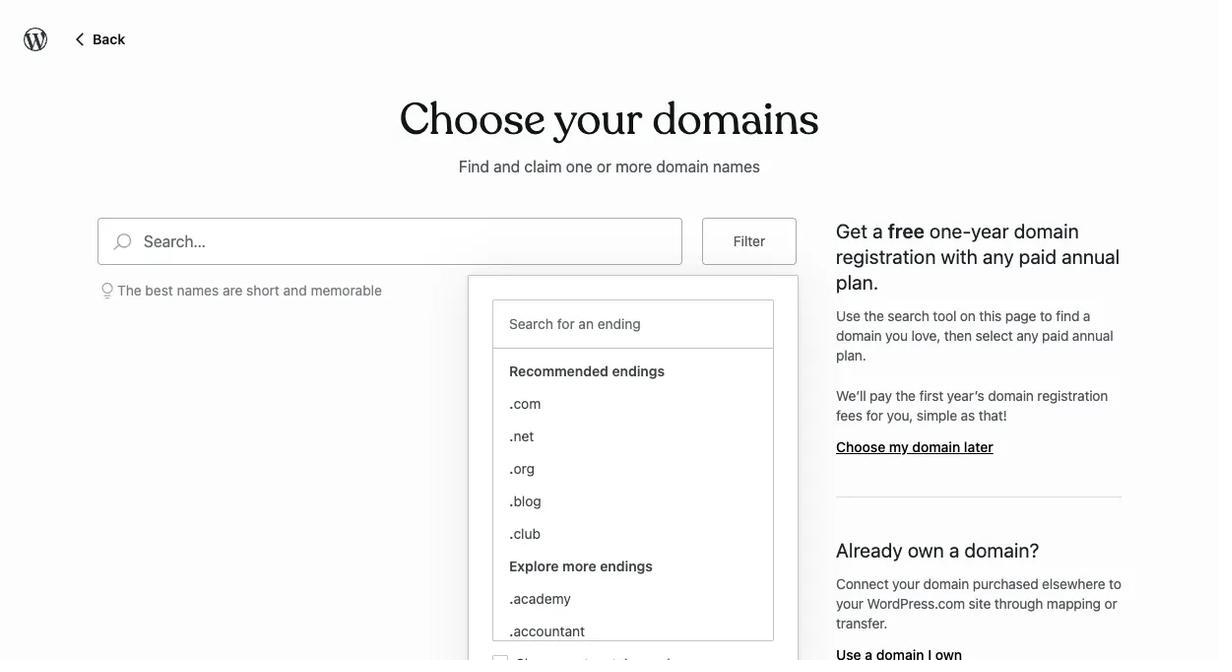 Task type: vqa. For each thing, say whether or not it's contained in the screenshot.
img
no



Task type: locate. For each thing, give the bounding box(es) containing it.
1 horizontal spatial any
[[1017, 327, 1039, 344]]

.
[[509, 395, 514, 411], [509, 427, 514, 444], [509, 460, 514, 476], [509, 492, 514, 509], [509, 525, 514, 541], [509, 590, 514, 606], [509, 622, 514, 639]]

. net
[[509, 427, 534, 444]]

the
[[864, 308, 884, 324], [896, 387, 916, 404]]

plan. down use
[[836, 347, 866, 363]]

0 vertical spatial more
[[616, 157, 652, 176]]

5 . from the top
[[509, 525, 514, 541]]

annual up the find
[[1062, 244, 1120, 267]]

domain for year
[[1014, 218, 1079, 242]]

domain names
[[656, 157, 761, 176]]

0 horizontal spatial and
[[283, 282, 307, 298]]

annual inside one-year domain registration with any paid annual plan.
[[1062, 244, 1120, 267]]

None text field
[[509, 305, 768, 343]]

0 vertical spatial or
[[597, 157, 612, 176]]

2 horizontal spatial a
[[1083, 308, 1091, 324]]

1 horizontal spatial more
[[616, 157, 652, 176]]

select
[[976, 327, 1013, 344]]

. up . org
[[509, 427, 514, 444]]

more
[[616, 157, 652, 176], [563, 557, 597, 574]]

choose up find
[[400, 93, 546, 148]]

0 horizontal spatial to
[[1040, 308, 1053, 324]]

one
[[566, 157, 593, 176]]

page
[[1006, 308, 1037, 324]]

1 vertical spatial to
[[1109, 576, 1122, 592]]

any down page
[[1017, 327, 1039, 344]]

. com
[[509, 395, 541, 411]]

simple
[[917, 407, 958, 423]]

paid
[[1019, 244, 1057, 267], [1042, 327, 1069, 344]]

already
[[836, 538, 903, 561]]

you
[[886, 327, 908, 344]]

1 vertical spatial paid
[[1042, 327, 1069, 344]]

more inside choose your domains find and claim one or more domain names
[[616, 157, 652, 176]]

0 vertical spatial a
[[873, 218, 883, 242]]

choose your domains find and claim one or more domain names
[[400, 93, 820, 176]]

0 horizontal spatial a
[[873, 218, 883, 242]]

to
[[1040, 308, 1053, 324], [1109, 576, 1122, 592]]

endings right explore
[[600, 557, 653, 574]]

1 vertical spatial or
[[1105, 595, 1118, 612]]

domain down already own a domain?
[[924, 576, 969, 592]]

registration inside we'll pay the first year's domain registration fees for you, simple as that!
[[1038, 387, 1108, 404]]

domain inside use the search tool on this page to find a domain you love, then select any paid annual plan.
[[836, 327, 882, 344]]

any down year
[[983, 244, 1014, 267]]

net
[[514, 427, 534, 444]]

1 vertical spatial more
[[563, 557, 597, 574]]

none text field inside domain search filters tooltip
[[509, 305, 768, 343]]

your
[[893, 576, 920, 592], [836, 595, 864, 612]]

1 vertical spatial annual
[[1073, 327, 1114, 344]]

Show exact matches only checkbox
[[493, 655, 508, 660]]

0 horizontal spatial choose
[[400, 93, 546, 148]]

1 vertical spatial plan.
[[836, 347, 866, 363]]

registration down the find
[[1038, 387, 1108, 404]]

paid inside one-year domain registration with any paid annual plan.
[[1019, 244, 1057, 267]]

a right the find
[[1083, 308, 1091, 324]]

domain inside one-year domain registration with any paid annual plan.
[[1014, 218, 1079, 242]]

choose for my
[[836, 439, 886, 455]]

Search for an ending text field
[[509, 312, 755, 336]]

site
[[969, 595, 991, 612]]

None search field
[[98, 218, 683, 265]]

one-year domain registration with any paid annual plan.
[[836, 218, 1120, 293]]

domain down simple
[[913, 439, 961, 455]]

endings down search for an ending text box
[[612, 362, 665, 379]]

domain down use
[[836, 327, 882, 344]]

the up you,
[[896, 387, 916, 404]]

blog
[[514, 492, 542, 509]]

1 vertical spatial and
[[283, 282, 307, 298]]

paid up page
[[1019, 244, 1057, 267]]

0 vertical spatial paid
[[1019, 244, 1057, 267]]

7 . from the top
[[509, 622, 514, 639]]

purchased
[[973, 576, 1039, 592]]

year's
[[947, 387, 985, 404]]

and inside choose your domains find and claim one or more domain names
[[494, 157, 520, 176]]

0 horizontal spatial your
[[836, 595, 864, 612]]

. accountant
[[509, 622, 585, 639]]

. for accountant
[[509, 622, 514, 639]]

more inside domain search filters tooltip
[[563, 557, 597, 574]]

domain
[[1014, 218, 1079, 242], [836, 327, 882, 344], [988, 387, 1034, 404], [913, 439, 961, 455], [924, 576, 969, 592]]

2 plan. from the top
[[836, 347, 866, 363]]

registration down get a free
[[836, 244, 936, 267]]

to right elsewhere
[[1109, 576, 1122, 592]]

3 . from the top
[[509, 460, 514, 476]]

choose down 'fees'
[[836, 439, 886, 455]]

to left the find
[[1040, 308, 1053, 324]]

0 horizontal spatial the
[[864, 308, 884, 324]]

find
[[1056, 308, 1080, 324]]

0 vertical spatial the
[[864, 308, 884, 324]]

best
[[145, 282, 173, 298]]

and
[[494, 157, 520, 176], [283, 282, 307, 298]]

on
[[960, 308, 976, 324]]

more right 'one' in the top left of the page
[[616, 157, 652, 176]]

your up wordpress.com
[[893, 576, 920, 592]]

choose inside choose your domains find and claim one or more domain names
[[400, 93, 546, 148]]

or inside choose your domains find and claim one or more domain names
[[597, 157, 612, 176]]

. down . blog
[[509, 525, 514, 541]]

0 vertical spatial endings
[[612, 362, 665, 379]]

. down . academy
[[509, 622, 514, 639]]

plan. inside use the search tool on this page to find a domain you love, then select any paid annual plan.
[[836, 347, 866, 363]]

. down . org
[[509, 492, 514, 509]]

with
[[941, 244, 978, 267]]

0 horizontal spatial registration
[[836, 244, 936, 267]]

0 vertical spatial annual
[[1062, 244, 1120, 267]]

any inside one-year domain registration with any paid annual plan.
[[983, 244, 1014, 267]]

0 horizontal spatial any
[[983, 244, 1014, 267]]

registration
[[836, 244, 936, 267], [1038, 387, 1108, 404]]

the right use
[[864, 308, 884, 324]]

. down explore
[[509, 590, 514, 606]]

domain inside 'connect your domain purchased elsewhere to your wordpress.com site through mapping or transfer.'
[[924, 576, 969, 592]]

0 vertical spatial choose
[[400, 93, 546, 148]]

org
[[514, 460, 535, 476]]

your domains
[[555, 93, 820, 148]]

endings
[[612, 362, 665, 379], [600, 557, 653, 574]]

get a free
[[836, 218, 925, 242]]

1 vertical spatial the
[[896, 387, 916, 404]]

1 horizontal spatial to
[[1109, 576, 1122, 592]]

0 vertical spatial plan.
[[836, 270, 879, 293]]

1 vertical spatial registration
[[1038, 387, 1108, 404]]

plan. up use
[[836, 270, 879, 293]]

. for net
[[509, 427, 514, 444]]

or right mapping
[[1105, 595, 1118, 612]]

4 . from the top
[[509, 492, 514, 509]]

connect your domain purchased elsewhere to your wordpress.com site through mapping or transfer.
[[836, 576, 1122, 631]]

and right short
[[283, 282, 307, 298]]

any
[[983, 244, 1014, 267], [1017, 327, 1039, 344]]

recommended endings
[[509, 362, 665, 379]]

. club
[[509, 525, 541, 541]]

What would you like your domain name to be? search field
[[144, 218, 682, 264]]

0 vertical spatial and
[[494, 157, 520, 176]]

0 vertical spatial your
[[893, 576, 920, 592]]

the inside use the search tool on this page to find a domain you love, then select any paid annual plan.
[[864, 308, 884, 324]]

a
[[873, 218, 883, 242], [1083, 308, 1091, 324], [950, 538, 960, 561]]

are
[[223, 282, 243, 298]]

memorable
[[311, 282, 382, 298]]

. academy
[[509, 590, 571, 606]]

0 vertical spatial registration
[[836, 244, 936, 267]]

and right find
[[494, 157, 520, 176]]

. down . net
[[509, 460, 514, 476]]

a right get
[[873, 218, 883, 242]]

domain for your
[[924, 576, 969, 592]]

1 horizontal spatial the
[[896, 387, 916, 404]]

0 horizontal spatial more
[[563, 557, 597, 574]]

or
[[597, 157, 612, 176], [1105, 595, 1118, 612]]

0 vertical spatial to
[[1040, 308, 1053, 324]]

a right own
[[950, 538, 960, 561]]

plan.
[[836, 270, 879, 293], [836, 347, 866, 363]]

1 horizontal spatial a
[[950, 538, 960, 561]]

1 horizontal spatial choose
[[836, 439, 886, 455]]

plan. inside one-year domain registration with any paid annual plan.
[[836, 270, 879, 293]]

paid inside use the search tool on this page to find a domain you love, then select any paid annual plan.
[[1042, 327, 1069, 344]]

0 horizontal spatial or
[[597, 157, 612, 176]]

choose
[[400, 93, 546, 148], [836, 439, 886, 455]]

1 vertical spatial any
[[1017, 327, 1039, 344]]

1 vertical spatial endings
[[600, 557, 653, 574]]

. up . net
[[509, 395, 514, 411]]

0 vertical spatial any
[[983, 244, 1014, 267]]

2 . from the top
[[509, 427, 514, 444]]

annual down the find
[[1073, 327, 1114, 344]]

1 horizontal spatial and
[[494, 157, 520, 176]]

free
[[888, 218, 925, 242]]

my
[[889, 439, 909, 455]]

6 . from the top
[[509, 590, 514, 606]]

domain inside we'll pay the first year's domain registration fees for you, simple as that!
[[988, 387, 1034, 404]]

paid down the find
[[1042, 327, 1069, 344]]

or right 'one' in the top left of the page
[[597, 157, 612, 176]]

1 horizontal spatial registration
[[1038, 387, 1108, 404]]

connect
[[836, 576, 889, 592]]

your up transfer.
[[836, 595, 864, 612]]

annual
[[1062, 244, 1120, 267], [1073, 327, 1114, 344]]

or inside 'connect your domain purchased elsewhere to your wordpress.com site through mapping or transfer.'
[[1105, 595, 1118, 612]]

1 plan. from the top
[[836, 270, 879, 293]]

com
[[514, 395, 541, 411]]

domain up that!
[[988, 387, 1034, 404]]

the best names are short and memorable
[[117, 282, 382, 298]]

1 vertical spatial choose
[[836, 439, 886, 455]]

to inside use the search tool on this page to find a domain you love, then select any paid annual plan.
[[1040, 308, 1053, 324]]

1 horizontal spatial or
[[1105, 595, 1118, 612]]

1 vertical spatial a
[[1083, 308, 1091, 324]]

more right explore
[[563, 557, 597, 574]]

pay
[[870, 387, 892, 404]]

1 . from the top
[[509, 395, 514, 411]]

domain right year
[[1014, 218, 1079, 242]]



Task type: describe. For each thing, give the bounding box(es) containing it.
get
[[836, 218, 868, 242]]

choose my domain later button
[[836, 439, 994, 455]]

filter button
[[702, 218, 797, 265]]

for
[[866, 407, 884, 423]]

wordpress.com
[[867, 595, 965, 612]]

year
[[972, 218, 1009, 242]]

choose my domain later
[[836, 439, 994, 455]]

. for club
[[509, 525, 514, 541]]

use
[[836, 308, 861, 324]]

accountant
[[514, 622, 585, 639]]

use the search tool on this page to find a domain you love, then select any paid annual plan.
[[836, 308, 1114, 363]]

. for org
[[509, 460, 514, 476]]

annual inside use the search tool on this page to find a domain you love, then select any paid annual plan.
[[1073, 327, 1114, 344]]

one-
[[930, 218, 972, 242]]

names
[[177, 282, 219, 298]]

2 vertical spatial a
[[950, 538, 960, 561]]

recommended
[[509, 362, 609, 379]]

transfer.
[[836, 615, 888, 631]]

the inside we'll pay the first year's domain registration fees for you, simple as that!
[[896, 387, 916, 404]]

back
[[93, 31, 125, 47]]

then
[[944, 327, 972, 344]]

already own a domain?
[[836, 538, 1040, 561]]

you,
[[887, 407, 913, 423]]

tool
[[933, 308, 957, 324]]

this
[[979, 308, 1002, 324]]

we'll pay the first year's domain registration fees for you, simple as that!
[[836, 387, 1108, 423]]

club
[[514, 525, 541, 541]]

short
[[246, 282, 280, 298]]

elsewhere
[[1042, 576, 1106, 592]]

fees
[[836, 407, 863, 423]]

own
[[908, 538, 945, 561]]

registration inside one-year domain registration with any paid annual plan.
[[836, 244, 936, 267]]

that!
[[979, 407, 1007, 423]]

as
[[961, 407, 975, 423]]

any inside use the search tool on this page to find a domain you love, then select any paid annual plan.
[[1017, 327, 1039, 344]]

search
[[888, 308, 930, 324]]

1 vertical spatial your
[[836, 595, 864, 612]]

. for academy
[[509, 590, 514, 606]]

to inside 'connect your domain purchased elsewhere to your wordpress.com site through mapping or transfer.'
[[1109, 576, 1122, 592]]

we'll
[[836, 387, 866, 404]]

later
[[964, 439, 994, 455]]

choose for your domains
[[400, 93, 546, 148]]

the
[[117, 282, 142, 298]]

explore
[[509, 557, 559, 574]]

1 horizontal spatial your
[[893, 576, 920, 592]]

. for blog
[[509, 492, 514, 509]]

domain search filters tooltip
[[468, 265, 799, 660]]

claim
[[524, 157, 562, 176]]

domain?
[[965, 538, 1040, 561]]

mapping
[[1047, 595, 1101, 612]]

first
[[920, 387, 944, 404]]

find
[[459, 157, 490, 176]]

. for com
[[509, 395, 514, 411]]

. org
[[509, 460, 535, 476]]

. blog
[[509, 492, 542, 509]]

explore more endings
[[509, 557, 653, 574]]

academy
[[514, 590, 571, 606]]

love,
[[912, 327, 941, 344]]

domain for my
[[913, 439, 961, 455]]

through
[[995, 595, 1043, 612]]

back link
[[71, 27, 125, 50]]

filter
[[734, 233, 766, 249]]

a inside use the search tool on this page to find a domain you love, then select any paid annual plan.
[[1083, 308, 1091, 324]]



